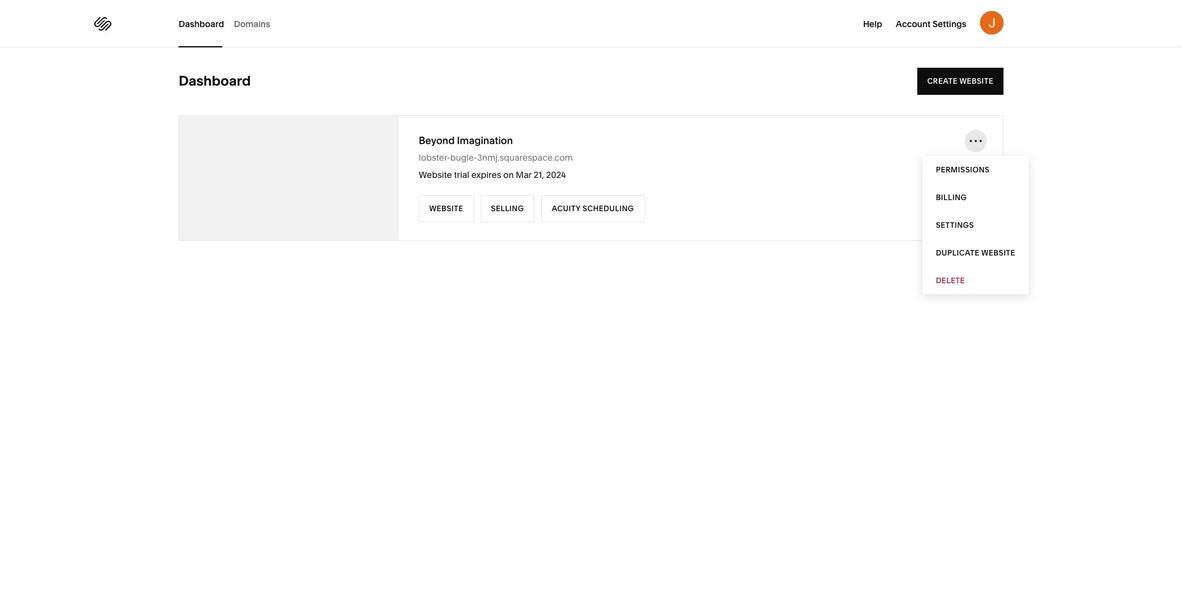 Task type: vqa. For each thing, say whether or not it's contained in the screenshot.
Search field
no



Task type: describe. For each thing, give the bounding box(es) containing it.
1 vertical spatial website
[[430, 204, 464, 213]]

help link
[[864, 17, 883, 30]]

delete
[[937, 276, 966, 285]]

duplicate
[[937, 248, 980, 258]]

menu containing permissions
[[923, 156, 1030, 294]]

domains button
[[234, 0, 270, 47]]

website link
[[419, 195, 474, 222]]

delete button
[[923, 267, 1030, 294]]

create website link
[[918, 68, 1004, 95]]

beyond imagination
[[419, 134, 513, 147]]

create
[[928, 76, 958, 86]]

scheduling
[[583, 204, 634, 213]]

beyond
[[419, 134, 455, 147]]

create website
[[928, 76, 994, 86]]

selling link
[[481, 195, 535, 222]]

website for create website
[[960, 76, 994, 86]]

expires
[[472, 169, 502, 181]]

21,
[[534, 169, 544, 181]]

2 dashboard from the top
[[179, 73, 251, 89]]

settings inside 'account settings' link
[[933, 18, 967, 30]]

3nmj.squarespace.com
[[478, 152, 573, 163]]

acuity scheduling link
[[542, 195, 645, 222]]

lobster-bugle-3nmj.squarespace.com website trial expires on mar 21, 2024
[[419, 152, 573, 181]]

bugle-
[[451, 152, 478, 163]]

permissions
[[937, 165, 990, 174]]



Task type: locate. For each thing, give the bounding box(es) containing it.
website down settings 'link'
[[982, 248, 1016, 258]]

0 vertical spatial dashboard
[[179, 18, 224, 29]]

website inside create website link
[[960, 76, 994, 86]]

website
[[960, 76, 994, 86], [982, 248, 1016, 258]]

0 vertical spatial website
[[960, 76, 994, 86]]

menu
[[923, 156, 1030, 294]]

settings
[[933, 18, 967, 30], [937, 221, 975, 230]]

website for duplicate website
[[982, 248, 1016, 258]]

settings link
[[923, 211, 1030, 239]]

website inside lobster-bugle-3nmj.squarespace.com website trial expires on mar 21, 2024
[[419, 169, 452, 181]]

account settings
[[896, 18, 967, 30]]

billing
[[937, 193, 968, 202]]

tab list
[[179, 0, 280, 47]]

dashboard
[[179, 18, 224, 29], [179, 73, 251, 89]]

trial
[[454, 169, 470, 181]]

on
[[504, 169, 514, 181]]

imagination
[[457, 134, 513, 147]]

acuity scheduling
[[552, 204, 634, 213]]

website down "trial" on the left of page
[[430, 204, 464, 213]]

acuity
[[552, 204, 581, 213]]

dashboard left domains
[[179, 18, 224, 29]]

help
[[864, 18, 883, 30]]

1 vertical spatial settings
[[937, 221, 975, 230]]

tab list containing dashboard
[[179, 0, 280, 47]]

website
[[419, 169, 452, 181], [430, 204, 464, 213]]

mar
[[516, 169, 532, 181]]

duplicate website button
[[923, 239, 1030, 267]]

dashboard button
[[179, 0, 224, 47]]

settings inside settings 'link'
[[937, 221, 975, 230]]

permissions link
[[923, 156, 1030, 184]]

billing link
[[923, 184, 1030, 211]]

selling
[[491, 204, 524, 213]]

1 dashboard from the top
[[179, 18, 224, 29]]

account settings link
[[896, 17, 967, 30]]

settings right account
[[933, 18, 967, 30]]

1 vertical spatial website
[[982, 248, 1016, 258]]

domains
[[234, 18, 270, 29]]

0 vertical spatial website
[[419, 169, 452, 181]]

account
[[896, 18, 931, 30]]

duplicate website
[[937, 248, 1016, 258]]

dashboard down dashboard button
[[179, 73, 251, 89]]

website down lobster-
[[419, 169, 452, 181]]

beyond imagination link
[[419, 134, 513, 147]]

lobster-
[[419, 152, 451, 163]]

website right create
[[960, 76, 994, 86]]

website inside duplicate website button
[[982, 248, 1016, 258]]

1 vertical spatial dashboard
[[179, 73, 251, 89]]

2024
[[546, 169, 566, 181]]

settings up duplicate
[[937, 221, 975, 230]]

0 vertical spatial settings
[[933, 18, 967, 30]]



